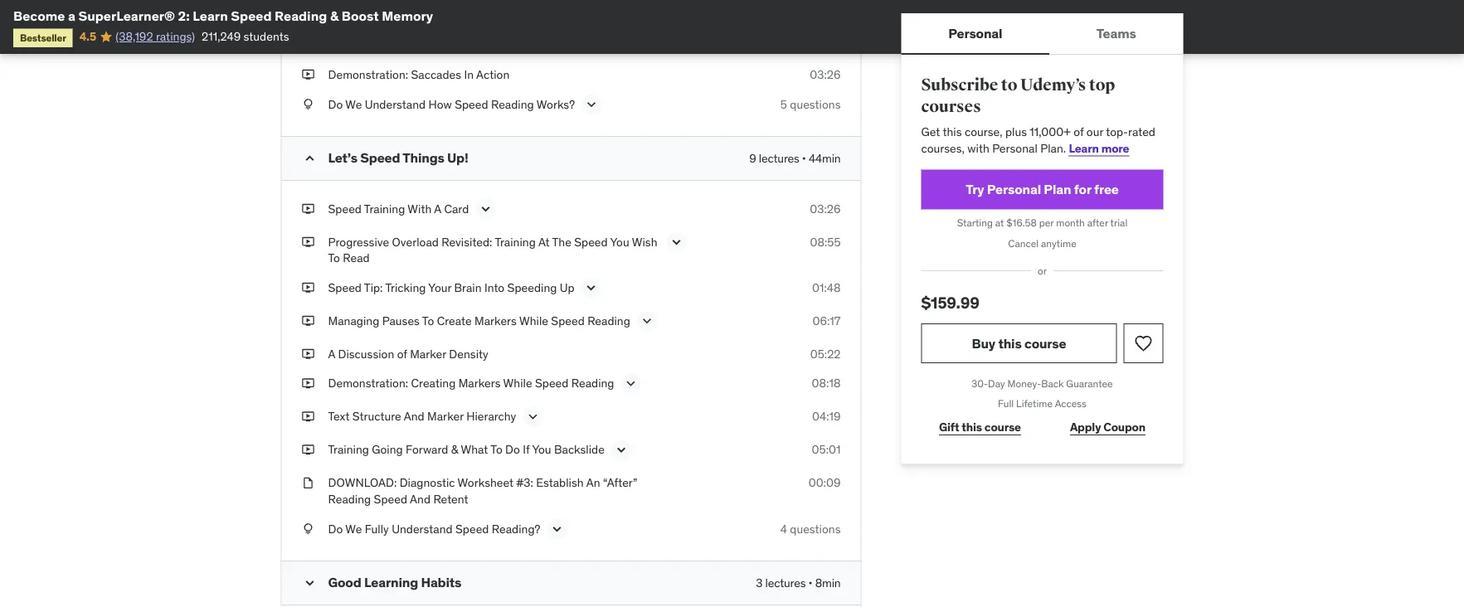 Task type: locate. For each thing, give the bounding box(es) containing it.
learn more
[[1069, 141, 1129, 155]]

1 horizontal spatial of
[[1074, 124, 1084, 139]]

1 horizontal spatial course
[[1024, 335, 1066, 352]]

show lecture description image right reading?
[[549, 521, 565, 537]]

6 xsmall image from the top
[[302, 521, 315, 537]]

create
[[437, 313, 472, 328]]

1 vertical spatial &
[[451, 442, 458, 457]]

0 vertical spatial do
[[328, 96, 343, 111]]

44min
[[809, 150, 841, 165]]

show lecture description image for do we understand how speed reading works?
[[583, 96, 600, 113]]

0 horizontal spatial learn
[[193, 7, 228, 24]]

show lecture description image for text structure and marker hierarchy
[[524, 409, 541, 425]]

demonstration: down discussion
[[328, 376, 408, 391]]

0 vertical spatial course
[[1024, 335, 1066, 352]]

show lecture description image for demonstration: creating markers while speed reading
[[623, 375, 639, 392]]

and inside download: diagnostic worksheet #3: establish an "after" reading speed and retent
[[410, 492, 431, 507]]

1 vertical spatial questions
[[790, 521, 841, 536]]

lectures right 9
[[759, 150, 799, 165]]

understand down 'demonstration: saccades in action'
[[365, 96, 426, 111]]

1 we from the top
[[345, 96, 362, 111]]

0 vertical spatial markers
[[474, 313, 517, 328]]

you right if
[[532, 442, 551, 457]]

good
[[328, 574, 361, 591]]

course down "full"
[[984, 420, 1021, 435]]

3 lectures • 8min
[[756, 575, 841, 590]]

show lecture description image
[[668, 234, 685, 250], [583, 280, 599, 296], [639, 313, 655, 329], [623, 375, 639, 392], [524, 409, 541, 425]]

1 vertical spatial lectures
[[765, 575, 806, 590]]

markers
[[474, 313, 517, 328], [458, 376, 501, 391]]

1 vertical spatial of
[[397, 346, 407, 361]]

using saccades across various devices and media
[[328, 1, 591, 16]]

1 horizontal spatial a
[[434, 201, 441, 216]]

0 horizontal spatial &
[[330, 7, 339, 24]]

at
[[538, 234, 550, 249]]

30-
[[972, 377, 988, 390]]

lectures
[[759, 150, 799, 165], [765, 575, 806, 590]]

&
[[330, 7, 339, 24], [451, 442, 458, 457]]

demonstration:
[[328, 67, 408, 82], [328, 376, 408, 391]]

4 xsmall image from the top
[[302, 280, 315, 296]]

0 vertical spatial understand
[[365, 96, 426, 111]]

0 horizontal spatial •
[[802, 150, 806, 165]]

with
[[408, 201, 432, 216]]

saccades up the how
[[411, 67, 461, 82]]

1 small image from the top
[[302, 150, 318, 167]]

we up let's
[[345, 96, 362, 111]]

0 vertical spatial we
[[345, 96, 362, 111]]

2 demonstration: from the top
[[328, 376, 408, 391]]

show lecture description image right works?
[[583, 96, 600, 113]]

we left fully
[[345, 521, 362, 536]]

• for let's speed things up!
[[802, 150, 806, 165]]

personal
[[948, 24, 1002, 41], [992, 141, 1037, 155], [987, 181, 1041, 198]]

speed up progressive
[[328, 201, 362, 216]]

reading?
[[492, 521, 540, 536]]

small image for good
[[302, 575, 318, 591]]

1 vertical spatial •
[[808, 575, 812, 590]]

money-
[[1007, 377, 1041, 390]]

access
[[1055, 397, 1087, 410]]

tab list
[[901, 13, 1183, 55]]

training left with
[[364, 201, 405, 216]]

demonstration: creating markers while speed reading
[[328, 376, 614, 391]]

1 vertical spatial small image
[[302, 575, 318, 591]]

demonstration: down boost
[[328, 67, 408, 82]]

action
[[476, 67, 510, 82]]

speed left tip:
[[328, 280, 362, 295]]

saccades
[[361, 1, 411, 16], [411, 67, 461, 82]]

03:26 up 08:55
[[810, 201, 841, 216]]

0 vertical spatial learn
[[193, 7, 228, 24]]

1 demonstration: from the top
[[328, 67, 408, 82]]

and down the diagnostic
[[410, 492, 431, 507]]

0 vertical spatial training
[[364, 201, 405, 216]]

while down speeding
[[519, 313, 548, 328]]

2 vertical spatial and
[[410, 492, 431, 507]]

training going forward & what to do if you backslide
[[328, 442, 605, 457]]

rated
[[1128, 124, 1155, 139]]

learn down our
[[1069, 141, 1099, 155]]

udemy's
[[1020, 75, 1086, 95]]

to right what on the left bottom
[[490, 442, 502, 457]]

this for gift
[[962, 420, 982, 435]]

course up back
[[1024, 335, 1066, 352]]

or
[[1038, 264, 1047, 277]]

& left boost
[[330, 7, 339, 24]]

per
[[1039, 216, 1054, 229]]

0 vertical spatial you
[[610, 234, 629, 249]]

2 vertical spatial to
[[490, 442, 502, 457]]

of left our
[[1074, 124, 1084, 139]]

lectures right 3
[[765, 575, 806, 590]]

0 vertical spatial of
[[1074, 124, 1084, 139]]

day
[[988, 377, 1005, 390]]

04:19
[[812, 409, 841, 424]]

establish
[[536, 475, 584, 490]]

training down text
[[328, 442, 369, 457]]

2 vertical spatial do
[[328, 521, 343, 536]]

a right with
[[434, 201, 441, 216]]

1 vertical spatial course
[[984, 420, 1021, 435]]

2 vertical spatial this
[[962, 420, 982, 435]]

understand down retent
[[392, 521, 453, 536]]

guarantee
[[1066, 377, 1113, 390]]

8min
[[815, 575, 841, 590]]

1 vertical spatial do
[[505, 442, 520, 457]]

2 horizontal spatial to
[[490, 442, 502, 457]]

you left the wish
[[610, 234, 629, 249]]

get this course, plus 11,000+ of our top-rated courses, with personal plan.
[[921, 124, 1155, 155]]

0 vertical spatial marker
[[410, 346, 446, 361]]

of down pauses
[[397, 346, 407, 361]]

text
[[328, 409, 350, 424]]

08:18
[[812, 376, 841, 391]]

show lecture description image
[[583, 96, 600, 113], [477, 201, 494, 217], [613, 442, 629, 458], [549, 521, 565, 537]]

in
[[464, 67, 474, 82]]

training
[[364, 201, 405, 216], [495, 234, 536, 249], [328, 442, 369, 457]]

0 horizontal spatial to
[[328, 250, 340, 265]]

speed down download:
[[374, 492, 407, 507]]

a left discussion
[[328, 346, 335, 361]]

2 xsmall image from the top
[[302, 96, 315, 112]]

demonstration: saccades in action
[[328, 67, 510, 82]]

1 questions from the top
[[790, 96, 841, 111]]

marker down creating
[[427, 409, 464, 424]]

across
[[413, 1, 449, 16]]

to left read at top left
[[328, 250, 340, 265]]

back
[[1041, 377, 1064, 390]]

and
[[536, 1, 557, 16], [404, 409, 424, 424], [410, 492, 431, 507]]

small image for let's
[[302, 150, 318, 167]]

training left the at
[[495, 234, 536, 249]]

course,
[[965, 124, 1002, 139]]

try personal plan for free link
[[921, 170, 1163, 209]]

do left if
[[505, 442, 520, 457]]

speed up 211,249 students
[[231, 7, 272, 24]]

2 small image from the top
[[302, 575, 318, 591]]

0 horizontal spatial a
[[328, 346, 335, 361]]

small image
[[302, 150, 318, 167], [302, 575, 318, 591]]

tip:
[[364, 280, 383, 295]]

show lecture description image right card
[[477, 201, 494, 217]]

0 vertical spatial this
[[943, 124, 962, 139]]

tab list containing personal
[[901, 13, 1183, 55]]

personal up $16.58
[[987, 181, 1041, 198]]

1 vertical spatial learn
[[1069, 141, 1099, 155]]

speed up backslide
[[535, 376, 569, 391]]

& left what on the left bottom
[[451, 442, 458, 457]]

1 horizontal spatial &
[[451, 442, 458, 457]]

read
[[343, 250, 370, 265]]

learn up 211,249
[[193, 7, 228, 24]]

overload
[[392, 234, 439, 249]]

good learning habits
[[328, 574, 461, 591]]

1 horizontal spatial to
[[422, 313, 434, 328]]

do
[[328, 96, 343, 111], [505, 442, 520, 457], [328, 521, 343, 536]]

1 xsmall image from the top
[[302, 67, 315, 83]]

this right the gift
[[962, 420, 982, 435]]

if
[[523, 442, 530, 457]]

to
[[1001, 75, 1017, 95]]

and left media
[[536, 1, 557, 16]]

saccades for across
[[361, 1, 411, 16]]

2 03:26 from the top
[[810, 201, 841, 216]]

1 horizontal spatial learn
[[1069, 141, 1099, 155]]

3 xsmall image from the top
[[302, 375, 315, 392]]

do left fully
[[328, 521, 343, 536]]

4
[[780, 521, 787, 536]]

the
[[552, 234, 571, 249]]

1 vertical spatial saccades
[[411, 67, 461, 82]]

1 vertical spatial 03:26
[[810, 201, 841, 216]]

do for do we fully understand speed reading?
[[328, 521, 343, 536]]

while up hierarchy at the bottom left of the page
[[503, 376, 532, 391]]

1 vertical spatial training
[[495, 234, 536, 249]]

to inside progressive overload revisited: training at the speed you wish to read
[[328, 250, 340, 265]]

up!
[[447, 149, 468, 166]]

2 questions from the top
[[790, 521, 841, 536]]

1 vertical spatial we
[[345, 521, 362, 536]]

0 vertical spatial lectures
[[759, 150, 799, 165]]

of inside "get this course, plus 11,000+ of our top-rated courses, with personal plan."
[[1074, 124, 1084, 139]]

03:26 up the 5 questions
[[810, 67, 841, 82]]

speed right 'the'
[[574, 234, 608, 249]]

0 vertical spatial personal
[[948, 24, 1002, 41]]

xsmall image
[[302, 67, 315, 83], [302, 201, 315, 217], [302, 234, 315, 250], [302, 280, 315, 296], [302, 313, 315, 329], [302, 346, 315, 362], [302, 475, 315, 491]]

show lecture description image up the "after" at the bottom left of the page
[[613, 442, 629, 458]]

this right buy
[[998, 335, 1022, 352]]

demonstration: for demonstration: saccades in action
[[328, 67, 408, 82]]

you
[[610, 234, 629, 249], [532, 442, 551, 457]]

anytime
[[1041, 237, 1076, 250]]

do for do we understand how speed reading works?
[[328, 96, 343, 111]]

questions right 5
[[790, 96, 841, 111]]

5 xsmall image from the top
[[302, 313, 315, 329]]

text structure and marker hierarchy
[[328, 409, 516, 424]]

and up forward
[[404, 409, 424, 424]]

• left 8min
[[808, 575, 812, 590]]

0 vertical spatial questions
[[790, 96, 841, 111]]

markers down density
[[458, 376, 501, 391]]

pauses
[[382, 313, 420, 328]]

0 vertical spatial small image
[[302, 150, 318, 167]]

buy
[[972, 335, 995, 352]]

0 vertical spatial 03:26
[[810, 67, 841, 82]]

to
[[328, 250, 340, 265], [422, 313, 434, 328], [490, 442, 502, 457]]

markers down the into
[[474, 313, 517, 328]]

11,000+
[[1030, 124, 1071, 139]]

1 horizontal spatial you
[[610, 234, 629, 249]]

this for get
[[943, 124, 962, 139]]

08:55
[[810, 234, 841, 249]]

0 vertical spatial saccades
[[361, 1, 411, 16]]

small image left good
[[302, 575, 318, 591]]

lectures for good learning habits
[[765, 575, 806, 590]]

1 vertical spatial personal
[[992, 141, 1037, 155]]

0 horizontal spatial course
[[984, 420, 1021, 435]]

1 vertical spatial this
[[998, 335, 1022, 352]]

• left 44min
[[802, 150, 806, 165]]

density
[[449, 346, 488, 361]]

this for buy
[[998, 335, 1022, 352]]

managing pauses to create markers while speed reading
[[328, 313, 630, 328]]

learn more link
[[1069, 141, 1129, 155]]

7 xsmall image from the top
[[302, 475, 315, 491]]

top
[[1089, 75, 1115, 95]]

to left the create
[[422, 313, 434, 328]]

we for fully
[[345, 521, 362, 536]]

courses,
[[921, 141, 965, 155]]

try
[[966, 181, 984, 198]]

marker for hierarchy
[[427, 409, 464, 424]]

1 horizontal spatial •
[[808, 575, 812, 590]]

wishlist image
[[1133, 333, 1153, 353]]

course inside button
[[1024, 335, 1066, 352]]

05:01
[[812, 442, 841, 457]]

retent
[[433, 492, 468, 507]]

saccades right 'using' on the top left
[[361, 1, 411, 16]]

0 vertical spatial demonstration:
[[328, 67, 408, 82]]

do up let's
[[328, 96, 343, 111]]

personal up subscribe
[[948, 24, 1002, 41]]

this inside "get this course, plus 11,000+ of our top-rated courses, with personal plan."
[[943, 124, 962, 139]]

course for gift this course
[[984, 420, 1021, 435]]

creating
[[411, 376, 456, 391]]

211,249
[[202, 29, 241, 44]]

questions right the 4
[[790, 521, 841, 536]]

personal button
[[901, 13, 1049, 53]]

this up courses,
[[943, 124, 962, 139]]

do we fully understand speed reading?
[[328, 521, 540, 536]]

1 vertical spatial demonstration:
[[328, 376, 408, 391]]

0 vertical spatial •
[[802, 150, 806, 165]]

0 vertical spatial to
[[328, 250, 340, 265]]

xsmall image
[[302, 0, 315, 16], [302, 96, 315, 112], [302, 375, 315, 392], [302, 409, 315, 425], [302, 442, 315, 458], [302, 521, 315, 537]]

5 xsmall image from the top
[[302, 442, 315, 458]]

subscribe
[[921, 75, 998, 95]]

backslide
[[554, 442, 605, 457]]

4 xsmall image from the top
[[302, 409, 315, 425]]

0 vertical spatial while
[[519, 313, 548, 328]]

personal down plus
[[992, 141, 1037, 155]]

1 vertical spatial you
[[532, 442, 551, 457]]

1 vertical spatial marker
[[427, 409, 464, 424]]

xsmall image for demonstration: creating markers while speed reading
[[302, 375, 315, 392]]

2 we from the top
[[345, 521, 362, 536]]

this inside button
[[998, 335, 1022, 352]]

small image left let's
[[302, 150, 318, 167]]

marker up creating
[[410, 346, 446, 361]]

personal inside 'button'
[[948, 24, 1002, 41]]



Task type: vqa. For each thing, say whether or not it's contained in the screenshot.


Task type: describe. For each thing, give the bounding box(es) containing it.
xsmall image for text structure and marker hierarchy
[[302, 409, 315, 425]]

tricking
[[385, 280, 426, 295]]

trial
[[1110, 216, 1127, 229]]

plus
[[1005, 124, 1027, 139]]

buy this course button
[[921, 323, 1117, 363]]

1 vertical spatial to
[[422, 313, 434, 328]]

an
[[586, 475, 600, 490]]

teams button
[[1049, 13, 1183, 53]]

our
[[1086, 124, 1103, 139]]

lectures for let's speed things up!
[[759, 150, 799, 165]]

coupon
[[1103, 420, 1146, 435]]

show lecture description image for progressive overload revisited: training at the speed you wish to read
[[668, 234, 685, 250]]

questions for 5 questions
[[790, 96, 841, 111]]

2 xsmall image from the top
[[302, 201, 315, 217]]

let's speed things up!
[[328, 149, 468, 166]]

5
[[780, 96, 787, 111]]

6 xsmall image from the top
[[302, 346, 315, 362]]

• for good learning habits
[[808, 575, 812, 590]]

speed inside download: diagnostic worksheet #3: establish an "after" reading speed and retent
[[374, 492, 407, 507]]

top-
[[1106, 124, 1128, 139]]

speed down up
[[551, 313, 585, 328]]

what
[[461, 442, 488, 457]]

4 questions
[[780, 521, 841, 536]]

01:48
[[812, 280, 841, 295]]

05:22
[[810, 346, 841, 361]]

4.5
[[79, 29, 96, 44]]

students
[[244, 29, 289, 44]]

1 vertical spatial a
[[328, 346, 335, 361]]

$159.99
[[921, 292, 979, 312]]

speed inside progressive overload revisited: training at the speed you wish to read
[[574, 234, 608, 249]]

apply coupon
[[1070, 420, 1146, 435]]

more
[[1101, 141, 1129, 155]]

buy this course
[[972, 335, 1066, 352]]

brain
[[454, 280, 482, 295]]

1 vertical spatial and
[[404, 409, 424, 424]]

discussion
[[338, 346, 394, 361]]

become a superlearner® 2: learn speed reading & boost memory
[[13, 7, 433, 24]]

0 horizontal spatial of
[[397, 346, 407, 361]]

how
[[428, 96, 452, 111]]

speed right let's
[[360, 149, 400, 166]]

free
[[1094, 181, 1119, 198]]

get
[[921, 124, 940, 139]]

structure
[[352, 409, 401, 424]]

month
[[1056, 216, 1085, 229]]

show lecture description image for do we fully understand speed reading?
[[549, 521, 565, 537]]

card
[[444, 201, 469, 216]]

(38,192
[[116, 29, 153, 44]]

training inside progressive overload revisited: training at the speed you wish to read
[[495, 234, 536, 249]]

for
[[1074, 181, 1091, 198]]

download:
[[328, 475, 397, 490]]

gift this course
[[939, 420, 1021, 435]]

1 vertical spatial understand
[[392, 521, 453, 536]]

speed down in
[[455, 96, 488, 111]]

2 vertical spatial training
[[328, 442, 369, 457]]

worksheet
[[458, 475, 514, 490]]

up
[[560, 280, 575, 295]]

lifetime
[[1016, 397, 1053, 410]]

5 questions
[[780, 96, 841, 111]]

going
[[372, 442, 403, 457]]

marker for density
[[410, 346, 446, 361]]

diagnostic
[[400, 475, 455, 490]]

various
[[451, 1, 490, 16]]

xsmall image for do we understand how speed reading works?
[[302, 96, 315, 112]]

do we understand how speed reading works?
[[328, 96, 575, 111]]

1 vertical spatial markers
[[458, 376, 501, 391]]

0 vertical spatial and
[[536, 1, 557, 16]]

teams
[[1096, 24, 1136, 41]]

1 03:26 from the top
[[810, 67, 841, 82]]

into
[[484, 280, 504, 295]]

starting
[[957, 216, 993, 229]]

00:09
[[808, 475, 841, 490]]

show lecture description image for training going forward & what to do if you backslide
[[613, 442, 629, 458]]

apply
[[1070, 420, 1101, 435]]

0 horizontal spatial you
[[532, 442, 551, 457]]

3 xsmall image from the top
[[302, 234, 315, 250]]

try personal plan for free
[[966, 181, 1119, 198]]

plan
[[1044, 181, 1071, 198]]

personal inside "get this course, plus 11,000+ of our top-rated courses, with personal plan."
[[992, 141, 1037, 155]]

superlearner®
[[78, 7, 175, 24]]

hierarchy
[[466, 409, 516, 424]]

speed down retent
[[455, 521, 489, 536]]

show lecture description image for speed tip: tricking your brain into speeding up
[[583, 280, 599, 296]]

become
[[13, 7, 65, 24]]

gift this course link
[[921, 411, 1039, 444]]

cancel
[[1008, 237, 1039, 250]]

9
[[749, 150, 756, 165]]

you inside progressive overload revisited: training at the speed you wish to read
[[610, 234, 629, 249]]

(38,192 ratings)
[[116, 29, 195, 44]]

xsmall image for do we fully understand speed reading?
[[302, 521, 315, 537]]

fully
[[365, 521, 389, 536]]

media
[[559, 1, 591, 16]]

demonstration: for demonstration: creating markers while speed reading
[[328, 376, 408, 391]]

course for buy this course
[[1024, 335, 1066, 352]]

a discussion of marker density
[[328, 346, 488, 361]]

progressive
[[328, 234, 389, 249]]

plan.
[[1040, 141, 1066, 155]]

questions for 4 questions
[[790, 521, 841, 536]]

memory
[[382, 7, 433, 24]]

xsmall image for training going forward & what to do if you backslide
[[302, 442, 315, 458]]

gift
[[939, 420, 959, 435]]

apply coupon button
[[1052, 411, 1163, 444]]

2 vertical spatial personal
[[987, 181, 1041, 198]]

1 vertical spatial while
[[503, 376, 532, 391]]

show lecture description image for managing pauses to create markers while speed reading
[[639, 313, 655, 329]]

0 vertical spatial a
[[434, 201, 441, 216]]

saccades for in
[[411, 67, 461, 82]]

habits
[[421, 574, 461, 591]]

0 vertical spatial &
[[330, 7, 339, 24]]

we for understand
[[345, 96, 362, 111]]

progressive overload revisited: training at the speed you wish to read
[[328, 234, 657, 265]]

works?
[[536, 96, 575, 111]]

ratings)
[[156, 29, 195, 44]]

1 xsmall image from the top
[[302, 0, 315, 16]]

show lecture description image for speed training with a card
[[477, 201, 494, 217]]

reading inside download: diagnostic worksheet #3: establish an "after" reading speed and retent
[[328, 492, 371, 507]]



